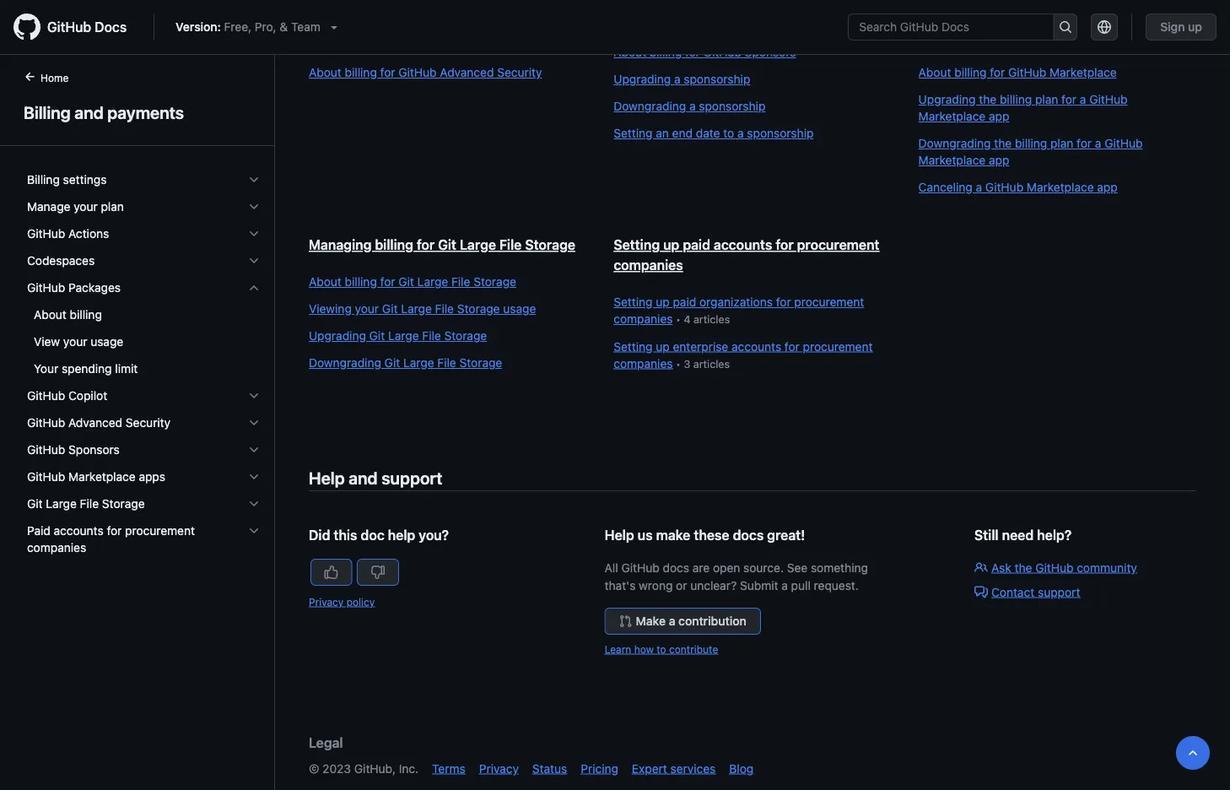 Task type: locate. For each thing, give the bounding box(es) containing it.
app for upgrading
[[989, 109, 1010, 123]]

github down "managing billing for github advanced security" link
[[399, 65, 437, 79]]

7 sc 9kayk9 0 image from the top
[[247, 524, 261, 538]]

companies
[[614, 257, 684, 273], [614, 312, 673, 326], [614, 356, 673, 370], [27, 541, 86, 555]]

manage your plan button
[[20, 193, 268, 220]]

0 horizontal spatial usage
[[90, 335, 123, 349]]

a down downgrading a sponsorship link
[[738, 126, 744, 140]]

• for paid
[[676, 313, 681, 325]]

about inside "link"
[[309, 275, 342, 289]]

help for help and support
[[309, 468, 345, 487]]

advanced inside the managing billing for github advanced security
[[486, 7, 550, 23]]

1 vertical spatial sponsors
[[745, 45, 796, 59]]

for up viewing your git large file storage usage
[[380, 275, 395, 289]]

your right viewing
[[355, 302, 379, 316]]

the down about billing for github marketplace
[[979, 92, 997, 106]]

downgrading up canceling
[[919, 136, 991, 150]]

make a contribution
[[636, 614, 747, 628]]

something
[[811, 560, 868, 574]]

3
[[684, 357, 691, 370]]

github packages element containing about billing
[[14, 301, 274, 382]]

0 vertical spatial and
[[75, 102, 104, 122]]

git inside upgrading git large file storage link
[[369, 329, 385, 343]]

sponsors up github marketplace apps
[[68, 443, 120, 457]]

github inside about billing for github marketplace link
[[1009, 65, 1047, 79]]

the
[[979, 92, 997, 106], [995, 136, 1012, 150], [1015, 560, 1033, 574]]

billing and payments link
[[20, 100, 254, 125]]

accounts
[[714, 237, 773, 253], [732, 339, 782, 353], [54, 524, 104, 538]]

1 vertical spatial plan
[[1051, 136, 1074, 150]]

github inside canceling a github marketplace app link
[[986, 180, 1024, 194]]

sponsors up about billing for github sponsors link on the top
[[791, 7, 852, 23]]

git up upgrading git large file storage
[[382, 302, 398, 316]]

github actions button
[[20, 220, 268, 247]]

downgrading down viewing
[[309, 356, 381, 370]]

manage
[[27, 200, 70, 214]]

2 vertical spatial upgrading
[[309, 329, 366, 343]]

for down about billing for github marketplace link
[[1062, 92, 1077, 106]]

billing up the view your usage
[[70, 308, 102, 322]]

for up about billing for github advanced security
[[417, 7, 435, 23]]

security
[[309, 27, 362, 43], [497, 65, 542, 79], [126, 416, 171, 430]]

None search field
[[848, 14, 1078, 41]]

sc 9kayk9 0 image
[[247, 227, 261, 241], [247, 254, 261, 268], [247, 281, 261, 295], [247, 389, 261, 403], [247, 470, 261, 484], [247, 497, 261, 511], [247, 524, 261, 538]]

procurement for setting up paid organizations for procurement companies
[[795, 295, 865, 309]]

companies inside setting up enterprise accounts for procurement companies
[[614, 356, 673, 370]]

git down upgrading git large file storage
[[385, 356, 400, 370]]

0 vertical spatial •
[[676, 313, 681, 325]]

sponsors for managing billing for github sponsors
[[791, 7, 852, 23]]

advanced
[[486, 7, 550, 23], [440, 65, 494, 79], [68, 416, 122, 430]]

upgrading git large file storage link
[[309, 328, 580, 344]]

github docs link
[[14, 14, 140, 41]]

large up downgrading git large file storage
[[388, 329, 419, 343]]

for right organizations
[[776, 295, 791, 309]]

1 horizontal spatial help
[[605, 527, 635, 543]]

about up upgrading a sponsorship
[[614, 45, 647, 59]]

paid inside setting up paid accounts for procurement companies
[[683, 237, 711, 253]]

large up about billing for git large file storage "link"
[[460, 237, 496, 253]]

about for managing billing for github marketplace apps
[[919, 65, 952, 79]]

1 vertical spatial and
[[349, 468, 378, 487]]

billing for about billing for git large file storage
[[345, 275, 377, 289]]

version: free, pro, & team
[[176, 20, 321, 34]]

and inside billing and payments link
[[75, 102, 104, 122]]

tooltip
[[1177, 736, 1210, 770]]

apps
[[919, 27, 950, 43], [139, 470, 165, 484]]

procurement inside the setting up paid organizations for procurement companies
[[795, 295, 865, 309]]

2 sc 9kayk9 0 image from the top
[[247, 254, 261, 268]]

billing up viewing
[[345, 275, 377, 289]]

your inside dropdown button
[[74, 200, 98, 214]]

a down upgrading the billing plan for a github marketplace app link
[[1096, 136, 1102, 150]]

• for enterprise
[[676, 357, 681, 370]]

0 horizontal spatial apps
[[139, 470, 165, 484]]

help
[[388, 527, 416, 543]]

plan inside downgrading the billing plan for a github marketplace app
[[1051, 136, 1074, 150]]

1 horizontal spatial support
[[1038, 585, 1081, 599]]

for inside paid accounts for procurement companies
[[107, 524, 122, 538]]

github inside downgrading the billing plan for a github marketplace app
[[1105, 136, 1143, 150]]

2 setting from the top
[[614, 237, 660, 253]]

1 vertical spatial sponsorship
[[699, 99, 766, 113]]

large down upgrading git large file storage
[[403, 356, 434, 370]]

downgrading up an
[[614, 99, 686, 113]]

accounts for paid
[[714, 237, 773, 253]]

• left the 4 at the top right of the page
[[676, 313, 681, 325]]

0 vertical spatial support
[[382, 468, 443, 487]]

sponsorship for downgrading a sponsorship
[[699, 99, 766, 113]]

github inside the all github docs are open source. see something that's wrong or unclear? submit a pull request.
[[622, 560, 660, 574]]

0 vertical spatial the
[[979, 92, 997, 106]]

github up upgrading the billing plan for a github marketplace app
[[1009, 65, 1047, 79]]

0 vertical spatial sponsors
[[791, 7, 852, 23]]

your inside the github packages "element"
[[63, 335, 87, 349]]

upgrading the billing plan for a github marketplace app
[[919, 92, 1128, 123]]

still
[[975, 527, 999, 543]]

file up viewing your git large file storage usage link
[[452, 275, 471, 289]]

upgrading a sponsorship
[[614, 72, 751, 86]]

pricing
[[581, 761, 619, 775]]

about billing for github advanced security link
[[309, 64, 580, 81]]

up for setting up enterprise accounts for procurement companies
[[656, 339, 670, 353]]

billing inside downgrading the billing plan for a github marketplace app
[[1015, 136, 1048, 150]]

accounts down git large file storage
[[54, 524, 104, 538]]

viewing your git large file storage usage link
[[309, 300, 580, 317]]

help left us
[[605, 527, 635, 543]]

learn how to contribute link
[[605, 643, 719, 655]]

sc 9kayk9 0 image inside github advanced security dropdown button
[[247, 416, 261, 430]]

5 sc 9kayk9 0 image from the top
[[247, 470, 261, 484]]

0 horizontal spatial to
[[657, 643, 667, 655]]

app inside upgrading the billing plan for a github marketplace app
[[989, 109, 1010, 123]]

app up downgrading the billing plan for a github marketplace app
[[989, 109, 1010, 123]]

0 vertical spatial app
[[989, 109, 1010, 123]]

0 vertical spatial sponsorship
[[684, 72, 751, 86]]

pricing link
[[581, 761, 619, 775]]

viewing
[[309, 302, 352, 316]]

1 vertical spatial privacy
[[479, 761, 519, 775]]

3 sc 9kayk9 0 image from the top
[[247, 416, 261, 430]]

up for setting up paid accounts for procurement companies
[[663, 237, 680, 253]]

0 horizontal spatial security
[[126, 416, 171, 430]]

about billing for github sponsors
[[614, 45, 796, 59]]

1 github packages element from the top
[[14, 274, 274, 382]]

git up viewing your git large file storage usage
[[399, 275, 414, 289]]

0 vertical spatial articles
[[694, 313, 730, 325]]

Search GitHub Docs search field
[[849, 14, 1054, 40]]

0 vertical spatial accounts
[[714, 237, 773, 253]]

downgrading
[[614, 99, 686, 113], [919, 136, 991, 150], [309, 356, 381, 370]]

2 horizontal spatial downgrading
[[919, 136, 991, 150]]

setting
[[614, 126, 653, 140], [614, 237, 660, 253], [614, 295, 653, 309], [614, 339, 653, 353]]

sc 9kayk9 0 image inside github marketplace apps dropdown button
[[247, 470, 261, 484]]

accounts for enterprise
[[732, 339, 782, 353]]

security for about billing for github advanced security
[[497, 65, 542, 79]]

privacy right terms link
[[479, 761, 519, 775]]

large inside downgrading git large file storage link
[[403, 356, 434, 370]]

1 vertical spatial •
[[676, 357, 681, 370]]

git up paid
[[27, 497, 43, 511]]

sc 9kayk9 0 image inside paid accounts for procurement companies dropdown button
[[247, 524, 261, 538]]

submit
[[740, 578, 779, 592]]

plan up actions
[[101, 200, 124, 214]]

a left "pull"
[[782, 578, 788, 592]]

2 vertical spatial your
[[63, 335, 87, 349]]

for inside setting up paid accounts for procurement companies
[[776, 237, 794, 253]]

1 vertical spatial apps
[[139, 470, 165, 484]]

0 vertical spatial billing
[[24, 102, 71, 122]]

for up the setting up paid organizations for procurement companies
[[776, 237, 794, 253]]

docs up source.
[[733, 527, 764, 543]]

github down the github sponsors
[[27, 470, 65, 484]]

billing for about billing
[[70, 308, 102, 322]]

1 horizontal spatial security
[[309, 27, 362, 43]]

billing up upgrading a sponsorship
[[650, 45, 682, 59]]

1 vertical spatial docs
[[663, 560, 690, 574]]

2 sc 9kayk9 0 image from the top
[[247, 200, 261, 214]]

paid up the 4 at the top right of the page
[[673, 295, 697, 309]]

github inside the managing billing for github advanced security
[[438, 7, 483, 23]]

2 vertical spatial security
[[126, 416, 171, 430]]

1 vertical spatial security
[[497, 65, 542, 79]]

file inside "link"
[[452, 275, 471, 289]]

github down 'your'
[[27, 389, 65, 403]]

upgrading for managing billing for github marketplace apps
[[919, 92, 976, 106]]

2 github packages element from the top
[[14, 301, 274, 382]]

billing for about billing for github sponsors
[[650, 45, 682, 59]]

file down viewing your git large file storage usage
[[422, 329, 441, 343]]

storage
[[525, 237, 576, 253], [474, 275, 517, 289], [457, 302, 500, 316], [444, 329, 487, 343], [460, 356, 502, 370], [102, 497, 145, 511]]

contribute
[[669, 643, 719, 655]]

0 horizontal spatial and
[[75, 102, 104, 122]]

github down upgrading the billing plan for a github marketplace app link
[[1105, 136, 1143, 150]]

6 sc 9kayk9 0 image from the top
[[247, 497, 261, 511]]

1 vertical spatial accounts
[[732, 339, 782, 353]]

managing for managing billing for github advanced security
[[309, 7, 372, 23]]

4 sc 9kayk9 0 image from the top
[[247, 389, 261, 403]]

sc 9kayk9 0 image inside billing settings dropdown button
[[247, 173, 261, 187]]

about up view
[[34, 308, 67, 322]]

canceling a github marketplace app
[[919, 180, 1118, 194]]

a inside downgrading the billing plan for a github marketplace app
[[1096, 136, 1102, 150]]

1 vertical spatial usage
[[90, 335, 123, 349]]

1 vertical spatial articles
[[694, 357, 730, 370]]

the down upgrading the billing plan for a github marketplace app
[[995, 136, 1012, 150]]

github down codespaces
[[27, 281, 65, 295]]

setting up paid organizations for procurement companies
[[614, 295, 865, 326]]

sign up link
[[1146, 14, 1217, 41]]

plan down upgrading the billing plan for a github marketplace app link
[[1051, 136, 1074, 150]]

github packages element
[[14, 274, 274, 382], [14, 301, 274, 382]]

billing inside managing billing for github marketplace apps
[[985, 7, 1024, 23]]

pro,
[[255, 20, 277, 34]]

billing settings
[[27, 173, 107, 187]]

procurement inside setting up paid accounts for procurement companies
[[797, 237, 880, 253]]

accounts inside setting up enterprise accounts for procurement companies
[[732, 339, 782, 353]]

3 setting from the top
[[614, 295, 653, 309]]

github copilot button
[[20, 382, 268, 409]]

2 vertical spatial downgrading
[[309, 356, 381, 370]]

billing inside "link"
[[345, 275, 377, 289]]

billing up manage at the left of page
[[27, 173, 60, 187]]

0 vertical spatial plan
[[1036, 92, 1059, 106]]

companies up • 4 articles
[[614, 257, 684, 273]]

1 horizontal spatial and
[[349, 468, 378, 487]]

up inside the setting up paid organizations for procurement companies
[[656, 295, 670, 309]]

your for viewing
[[355, 302, 379, 316]]

about down "search github docs" search box
[[919, 65, 952, 79]]

marketplace
[[1096, 7, 1176, 23], [1050, 65, 1117, 79], [919, 109, 986, 123], [919, 153, 986, 167], [1027, 180, 1094, 194], [68, 470, 136, 484]]

sc 9kayk9 0 image for codespaces
[[247, 254, 261, 268]]

companies for setting up enterprise accounts for procurement companies
[[614, 356, 673, 370]]

paid accounts for procurement companies button
[[20, 517, 268, 561]]

1 sc 9kayk9 0 image from the top
[[247, 227, 261, 241]]

2 vertical spatial sponsorship
[[747, 126, 814, 140]]

file down upgrading git large file storage link
[[438, 356, 456, 370]]

github left select language: current language is english icon
[[1048, 7, 1093, 23]]

0 vertical spatial usage
[[503, 302, 536, 316]]

3 sc 9kayk9 0 image from the top
[[247, 281, 261, 295]]

your down the about billing
[[63, 335, 87, 349]]

sc 9kayk9 0 image inside github sponsors dropdown button
[[247, 443, 261, 457]]

support up help
[[382, 468, 443, 487]]

1 vertical spatial paid
[[673, 295, 697, 309]]

marketplace inside managing billing for github marketplace apps
[[1096, 7, 1176, 23]]

plan inside dropdown button
[[101, 200, 124, 214]]

paid
[[683, 237, 711, 253], [673, 295, 697, 309]]

billing inside dropdown button
[[27, 173, 60, 187]]

billing down upgrading the billing plan for a github marketplace app
[[1015, 136, 1048, 150]]

1 vertical spatial help
[[605, 527, 635, 543]]

contact
[[992, 585, 1035, 599]]

0 vertical spatial your
[[74, 200, 98, 214]]

up inside setting up paid accounts for procurement companies
[[663, 237, 680, 253]]

privacy left policy
[[309, 596, 344, 608]]

1 • from the top
[[676, 313, 681, 325]]

• 3 articles
[[673, 357, 730, 370]]

billing
[[24, 102, 71, 122], [27, 173, 60, 187]]

apps inside managing billing for github marketplace apps
[[919, 27, 950, 43]]

0 horizontal spatial upgrading
[[309, 329, 366, 343]]

sc 9kayk9 0 image inside github packages dropdown button
[[247, 281, 261, 295]]

advanced for managing billing for github advanced security
[[486, 7, 550, 23]]

&
[[280, 20, 288, 34]]

support down ask the github community link
[[1038, 585, 1081, 599]]

about billing for git large file storage link
[[309, 273, 580, 290]]

managing for managing billing for github sponsors
[[614, 7, 677, 23]]

0 horizontal spatial privacy
[[309, 596, 344, 608]]

2 vertical spatial sponsors
[[68, 443, 120, 457]]

setting inside setting up paid accounts for procurement companies
[[614, 237, 660, 253]]

large up paid
[[46, 497, 77, 511]]

billing inside upgrading the billing plan for a github marketplace app
[[1000, 92, 1032, 106]]

github up wrong
[[622, 560, 660, 574]]

0 vertical spatial to
[[724, 126, 735, 140]]

1 horizontal spatial usage
[[503, 302, 536, 316]]

git up about billing for git large file storage "link"
[[438, 237, 457, 253]]

2 • from the top
[[676, 357, 681, 370]]

manage your plan
[[27, 200, 124, 214]]

1 vertical spatial the
[[995, 136, 1012, 150]]

a down about billing for github marketplace link
[[1080, 92, 1087, 106]]

github up upgrading a sponsorship link
[[704, 45, 742, 59]]

billing up about billing for github sponsors
[[680, 7, 719, 23]]

4 setting from the top
[[614, 339, 653, 353]]

about down the triangle down image
[[309, 65, 342, 79]]

setting inside setting up enterprise accounts for procurement companies
[[614, 339, 653, 353]]

privacy for privacy
[[479, 761, 519, 775]]

1 setting from the top
[[614, 126, 653, 140]]

4 sc 9kayk9 0 image from the top
[[247, 443, 261, 457]]

the inside downgrading the billing plan for a github marketplace app
[[995, 136, 1012, 150]]

sc 9kayk9 0 image for github sponsors
[[247, 443, 261, 457]]

paid up organizations
[[683, 237, 711, 253]]

setting up enterprise accounts for procurement companies
[[614, 339, 873, 370]]

1 horizontal spatial downgrading
[[614, 99, 686, 113]]

setting inside the setting up paid organizations for procurement companies
[[614, 295, 653, 309]]

sc 9kayk9 0 image for github advanced security
[[247, 416, 261, 430]]

version:
[[176, 20, 221, 34]]

2 vertical spatial the
[[1015, 560, 1033, 574]]

all github docs are open source. see something that's wrong or unclear? submit a pull request.
[[605, 560, 868, 592]]

docs up or
[[663, 560, 690, 574]]

the for upgrading
[[979, 92, 997, 106]]

about billing for git large file storage
[[309, 275, 517, 289]]

1 sc 9kayk9 0 image from the top
[[247, 173, 261, 187]]

1 vertical spatial to
[[657, 643, 667, 655]]

billing right the triangle down image
[[375, 7, 414, 23]]

managing billing for github marketplace apps link
[[919, 7, 1176, 43]]

sc 9kayk9 0 image
[[247, 173, 261, 187], [247, 200, 261, 214], [247, 416, 261, 430], [247, 443, 261, 457]]

billing for managing billing for git large file storage
[[375, 237, 414, 253]]

2 horizontal spatial upgrading
[[919, 92, 976, 106]]

1 horizontal spatial upgrading
[[614, 72, 671, 86]]

0 vertical spatial advanced
[[486, 7, 550, 23]]

for
[[417, 7, 435, 23], [722, 7, 740, 23], [1027, 7, 1045, 23], [685, 45, 700, 59], [380, 65, 395, 79], [990, 65, 1005, 79], [1062, 92, 1077, 106], [1077, 136, 1092, 150], [417, 237, 435, 253], [776, 237, 794, 253], [380, 275, 395, 289], [776, 295, 791, 309], [785, 339, 800, 353], [107, 524, 122, 538]]

1 vertical spatial your
[[355, 302, 379, 316]]

billing inside the managing billing for github advanced security
[[375, 7, 414, 23]]

2 vertical spatial advanced
[[68, 416, 122, 430]]

accounts inside setting up paid accounts for procurement companies
[[714, 237, 773, 253]]

and
[[75, 102, 104, 122], [349, 468, 378, 487]]

0 horizontal spatial downgrading
[[309, 356, 381, 370]]

upgrading down "search github docs" search box
[[919, 92, 976, 106]]

github up github marketplace apps
[[27, 443, 65, 457]]

managing billing for git large file storage link
[[309, 237, 576, 253]]

pull
[[791, 578, 811, 592]]

• left 3
[[676, 357, 681, 370]]

policy
[[347, 596, 375, 608]]

1 horizontal spatial to
[[724, 126, 735, 140]]

plan for downgrading
[[1051, 136, 1074, 150]]

paid inside the setting up paid organizations for procurement companies
[[673, 295, 697, 309]]

0 vertical spatial privacy
[[309, 596, 344, 608]]

0 vertical spatial help
[[309, 468, 345, 487]]

github sponsors button
[[20, 436, 268, 463]]

doc
[[361, 527, 385, 543]]

companies inside setting up paid accounts for procurement companies
[[614, 257, 684, 273]]

file down about billing for git large file storage "link"
[[435, 302, 454, 316]]

up inside setting up enterprise accounts for procurement companies
[[656, 339, 670, 353]]

1 vertical spatial support
[[1038, 585, 1081, 599]]

1 vertical spatial downgrading
[[919, 136, 991, 150]]

1 horizontal spatial docs
[[733, 527, 764, 543]]

0 vertical spatial upgrading
[[614, 72, 671, 86]]

procurement inside setting up enterprise accounts for procurement companies
[[803, 339, 873, 353]]

sponsorship
[[684, 72, 751, 86], [699, 99, 766, 113], [747, 126, 814, 140]]

0 vertical spatial paid
[[683, 237, 711, 253]]

1 vertical spatial upgrading
[[919, 92, 976, 106]]

0 vertical spatial apps
[[919, 27, 950, 43]]

for left the search image
[[1027, 7, 1045, 23]]

setting for setting an end date to a sponsorship
[[614, 126, 653, 140]]

privacy policy link
[[309, 596, 375, 608]]

github down downgrading the billing plan for a github marketplace app
[[986, 180, 1024, 194]]

companies left 3
[[614, 356, 673, 370]]

about for managing billing for git large file storage
[[309, 275, 342, 289]]

that's
[[605, 578, 636, 592]]

advanced for about billing for github advanced security
[[440, 65, 494, 79]]

file
[[500, 237, 522, 253], [452, 275, 471, 289], [435, 302, 454, 316], [422, 329, 441, 343], [438, 356, 456, 370], [80, 497, 99, 511]]

billing inside the github packages "element"
[[70, 308, 102, 322]]

sc 9kayk9 0 image inside manage your plan dropdown button
[[247, 200, 261, 214]]

usage down about billing for git large file storage "link"
[[503, 302, 536, 316]]

2 vertical spatial plan
[[101, 200, 124, 214]]

git up downgrading git large file storage
[[369, 329, 385, 343]]

request.
[[814, 578, 859, 592]]

did this doc help you? option group
[[309, 559, 511, 586]]

plan inside upgrading the billing plan for a github marketplace app
[[1036, 92, 1059, 106]]

the right ask at the bottom of page
[[1015, 560, 1033, 574]]

downgrading inside downgrading the billing plan for a github marketplace app
[[919, 136, 991, 150]]

large inside viewing your git large file storage usage link
[[401, 302, 432, 316]]

marketplace inside downgrading the billing plan for a github marketplace app
[[919, 153, 986, 167]]

for down git large file storage
[[107, 524, 122, 538]]

1 horizontal spatial apps
[[919, 27, 950, 43]]

sc 9kayk9 0 image inside the github copilot 'dropdown button'
[[247, 389, 261, 403]]

billing down "search github docs" search box
[[955, 65, 987, 79]]

for up upgrading the billing plan for a github marketplace app
[[990, 65, 1005, 79]]

sc 9kayk9 0 image inside git large file storage dropdown button
[[247, 497, 261, 511]]

about up viewing
[[309, 275, 342, 289]]

2023
[[323, 761, 351, 775]]

0 vertical spatial downgrading
[[614, 99, 686, 113]]

git inside downgrading git large file storage link
[[385, 356, 400, 370]]

sponsorship for upgrading a sponsorship
[[684, 72, 751, 86]]

app for downgrading
[[989, 153, 1010, 167]]

companies inside the setting up paid organizations for procurement companies
[[614, 312, 673, 326]]

make
[[636, 614, 666, 628]]

app inside downgrading the billing plan for a github marketplace app
[[989, 153, 1010, 167]]

1 vertical spatial advanced
[[440, 65, 494, 79]]

1 vertical spatial app
[[989, 153, 1010, 167]]

2 vertical spatial accounts
[[54, 524, 104, 538]]

security inside the managing billing for github advanced security
[[309, 27, 362, 43]]

0 vertical spatial security
[[309, 27, 362, 43]]

2 horizontal spatial security
[[497, 65, 542, 79]]

github inside github actions dropdown button
[[27, 227, 65, 241]]

setting up paid accounts for procurement companies link
[[614, 237, 880, 273]]

sc 9kayk9 0 image for paid accounts for procurement companies
[[247, 524, 261, 538]]

0 horizontal spatial help
[[309, 468, 345, 487]]

articles for enterprise
[[694, 357, 730, 370]]

2 articles from the top
[[694, 357, 730, 370]]

sc 9kayk9 0 image for git large file storage
[[247, 497, 261, 511]]

sponsorship down upgrading a sponsorship link
[[699, 99, 766, 113]]

your down settings at the top left of the page
[[74, 200, 98, 214]]

4
[[684, 313, 691, 325]]

upgrading up downgrading a sponsorship
[[614, 72, 671, 86]]

large down about billing for git large file storage
[[401, 302, 432, 316]]

to right how on the bottom right of page
[[657, 643, 667, 655]]

about
[[614, 45, 647, 59], [309, 65, 342, 79], [919, 65, 952, 79], [309, 275, 342, 289], [34, 308, 67, 322]]

and for help
[[349, 468, 378, 487]]

companies down paid
[[27, 541, 86, 555]]

0 horizontal spatial docs
[[663, 560, 690, 574]]

up for setting up paid organizations for procurement companies
[[656, 295, 670, 309]]

up
[[1189, 20, 1203, 34], [663, 237, 680, 253], [656, 295, 670, 309], [656, 339, 670, 353]]

sc 9kayk9 0 image for billing settings
[[247, 173, 261, 187]]

git inside git large file storage dropdown button
[[27, 497, 43, 511]]

and down home link
[[75, 102, 104, 122]]

upgrading inside upgrading the billing plan for a github marketplace app
[[919, 92, 976, 106]]

make
[[656, 527, 691, 543]]

and up doc
[[349, 468, 378, 487]]

help us make these docs great!
[[605, 527, 806, 543]]

1 horizontal spatial privacy
[[479, 761, 519, 775]]

1 vertical spatial billing
[[27, 173, 60, 187]]

1 articles from the top
[[694, 313, 730, 325]]

sponsorship down about billing for github sponsors
[[684, 72, 751, 86]]

docs
[[95, 19, 127, 35]]

to right date
[[724, 126, 735, 140]]

about for managing billing for github sponsors
[[614, 45, 647, 59]]

sc 9kayk9 0 image inside github actions dropdown button
[[247, 227, 261, 241]]

billing down home link
[[24, 102, 71, 122]]

articles right the 4 at the top right of the page
[[694, 313, 730, 325]]

search image
[[1059, 20, 1073, 34]]

and for billing
[[75, 102, 104, 122]]

large up viewing your git large file storage usage
[[418, 275, 448, 289]]

sc 9kayk9 0 image for github actions
[[247, 227, 261, 241]]



Task type: describe. For each thing, give the bounding box(es) containing it.
organizations
[[700, 295, 773, 309]]

codespaces
[[27, 254, 95, 268]]

companies for setting up paid organizations for procurement companies
[[614, 312, 673, 326]]

github inside about billing for github sponsors link
[[704, 45, 742, 59]]

billing for about billing for github marketplace
[[955, 65, 987, 79]]

unclear?
[[691, 578, 737, 592]]

0 vertical spatial docs
[[733, 527, 764, 543]]

for up about billing for github sponsors link on the top
[[722, 7, 740, 23]]

your for view
[[63, 335, 87, 349]]

paid accounts for procurement companies
[[27, 524, 195, 555]]

for inside setting up enterprise accounts for procurement companies
[[785, 339, 800, 353]]

about billing link
[[20, 301, 268, 328]]

for inside "link"
[[380, 275, 395, 289]]

end
[[672, 126, 693, 140]]

spending
[[62, 362, 112, 376]]

for inside managing billing for github marketplace apps
[[1027, 7, 1045, 23]]

privacy for privacy policy
[[309, 596, 344, 608]]

github,
[[354, 761, 396, 775]]

billing for managing billing for github sponsors
[[680, 7, 719, 23]]

expert services
[[632, 761, 716, 775]]

your spending limit
[[34, 362, 138, 376]]

downgrading a sponsorship link
[[614, 98, 885, 115]]

for inside the setting up paid organizations for procurement companies
[[776, 295, 791, 309]]

docs inside the all github docs are open source. see something that's wrong or unclear? submit a pull request.
[[663, 560, 690, 574]]

terms link
[[432, 761, 466, 775]]

github up about billing for github sponsors link on the top
[[743, 7, 788, 23]]

downgrading for managing billing for github marketplace apps
[[919, 136, 991, 150]]

downgrading the billing plan for a github marketplace app link
[[919, 135, 1190, 169]]

billing for billing settings
[[27, 173, 60, 187]]

sign up
[[1161, 20, 1203, 34]]

a right canceling
[[976, 180, 983, 194]]

billing and payments
[[24, 102, 184, 122]]

github packages button
[[20, 274, 268, 301]]

payments
[[107, 102, 184, 122]]

for down "managing billing for github advanced security" link
[[380, 65, 395, 79]]

us
[[638, 527, 653, 543]]

help and support
[[309, 468, 443, 487]]

source.
[[744, 560, 784, 574]]

github inside managing billing for github marketplace apps
[[1048, 7, 1093, 23]]

contact support link
[[975, 585, 1081, 599]]

upgrading the billing plan for a github marketplace app link
[[919, 91, 1190, 125]]

git inside viewing your git large file storage usage link
[[382, 302, 398, 316]]

downgrading a sponsorship
[[614, 99, 766, 113]]

how
[[635, 643, 654, 655]]

setting for setting up paid accounts for procurement companies
[[614, 237, 660, 253]]

select language: current language is english image
[[1098, 20, 1112, 34]]

did
[[309, 527, 330, 543]]

about inside the github packages "element"
[[34, 308, 67, 322]]

storage inside "link"
[[474, 275, 517, 289]]

contact support
[[992, 585, 1081, 599]]

scroll to top image
[[1187, 746, 1200, 760]]

github packages element containing github packages
[[14, 274, 274, 382]]

github inside the github copilot 'dropdown button'
[[27, 389, 65, 403]]

github inside upgrading the billing plan for a github marketplace app
[[1090, 92, 1128, 106]]

learn
[[605, 643, 632, 655]]

git large file storage button
[[20, 490, 268, 517]]

github inside github sponsors dropdown button
[[27, 443, 65, 457]]

the for downgrading
[[995, 136, 1012, 150]]

codespaces button
[[20, 247, 268, 274]]

articles for paid
[[694, 313, 730, 325]]

managing billing for github advanced security link
[[309, 7, 550, 43]]

home link
[[17, 70, 96, 87]]

downgrading for managing billing for github sponsors
[[614, 99, 686, 113]]

view
[[34, 335, 60, 349]]

github marketplace apps button
[[20, 463, 268, 490]]

github inside about billing for github advanced security link
[[399, 65, 437, 79]]

setting for setting up enterprise accounts for procurement companies
[[614, 339, 653, 353]]

github inside github marketplace apps dropdown button
[[27, 470, 65, 484]]

home
[[41, 72, 69, 84]]

sign
[[1161, 20, 1186, 34]]

community
[[1077, 560, 1138, 574]]

managing billing for github marketplace apps
[[919, 7, 1176, 43]]

security inside dropdown button
[[126, 416, 171, 430]]

your for manage
[[74, 200, 98, 214]]

see
[[787, 560, 808, 574]]

for inside downgrading the billing plan for a github marketplace app
[[1077, 136, 1092, 150]]

your
[[34, 362, 58, 376]]

ask
[[992, 560, 1012, 574]]

copilot
[[68, 389, 107, 403]]

2 vertical spatial app
[[1098, 180, 1118, 194]]

help for help us make these docs great!
[[605, 527, 635, 543]]

github inside github advanced security dropdown button
[[27, 416, 65, 430]]

procurement for setting up enterprise accounts for procurement companies
[[803, 339, 873, 353]]

a up downgrading a sponsorship
[[674, 72, 681, 86]]

upgrading for managing billing for github sponsors
[[614, 72, 671, 86]]

marketplace inside about billing for github marketplace link
[[1050, 65, 1117, 79]]

help?
[[1037, 527, 1072, 543]]

managing for managing billing for git large file storage
[[309, 237, 372, 253]]

privacy policy
[[309, 596, 375, 608]]

github marketplace apps
[[27, 470, 165, 484]]

settings
[[63, 173, 107, 187]]

an
[[656, 126, 669, 140]]

this
[[334, 527, 357, 543]]

for up about billing for git large file storage
[[417, 237, 435, 253]]

git inside about billing for git large file storage "link"
[[399, 275, 414, 289]]

make a contribution link
[[605, 608, 761, 635]]

a inside upgrading the billing plan for a github marketplace app
[[1080, 92, 1087, 106]]

billing and payments element
[[0, 68, 275, 788]]

expert services link
[[632, 761, 716, 775]]

0 horizontal spatial support
[[382, 468, 443, 487]]

sponsors inside dropdown button
[[68, 443, 120, 457]]

legal
[[309, 735, 343, 751]]

managing for managing billing for github marketplace apps
[[919, 7, 982, 23]]

file inside dropdown button
[[80, 497, 99, 511]]

need
[[1002, 527, 1034, 543]]

the for ask
[[1015, 560, 1033, 574]]

canceling
[[919, 180, 973, 194]]

inc.
[[399, 761, 419, 775]]

billing for billing and payments
[[24, 102, 71, 122]]

github actions
[[27, 227, 109, 241]]

free,
[[224, 20, 252, 34]]

for inside the managing billing for github advanced security
[[417, 7, 435, 23]]

sc 9kayk9 0 image for manage your plan
[[247, 200, 261, 214]]

github inside github packages dropdown button
[[27, 281, 65, 295]]

a right the make
[[669, 614, 676, 628]]

file up about billing for git large file storage "link"
[[500, 237, 522, 253]]

for inside upgrading the billing plan for a github marketplace app
[[1062, 92, 1077, 106]]

setting an end date to a sponsorship
[[614, 126, 814, 140]]

usage inside viewing your git large file storage usage link
[[503, 302, 536, 316]]

sc 9kayk9 0 image for github packages
[[247, 281, 261, 295]]

plan for upgrading
[[1036, 92, 1059, 106]]

upgrading a sponsorship link
[[614, 71, 885, 88]]

marketplace inside upgrading the billing plan for a github marketplace app
[[919, 109, 986, 123]]

procurement inside paid accounts for procurement companies
[[125, 524, 195, 538]]

paid for organizations
[[673, 295, 697, 309]]

paid
[[27, 524, 50, 538]]

about billing
[[34, 308, 102, 322]]

procurement for setting up paid accounts for procurement companies
[[797, 237, 880, 253]]

billing for managing billing for github marketplace apps
[[985, 7, 1024, 23]]

open
[[713, 560, 741, 574]]

setting an end date to a sponsorship link
[[614, 125, 885, 142]]

team
[[291, 20, 321, 34]]

billing settings button
[[20, 166, 268, 193]]

a up "end"
[[690, 99, 696, 113]]

sponsors for about billing for github sponsors
[[745, 45, 796, 59]]

setting for setting up paid organizations for procurement companies
[[614, 295, 653, 309]]

your spending limit link
[[20, 355, 268, 382]]

github docs
[[47, 19, 127, 35]]

sc 9kayk9 0 image for github marketplace apps
[[247, 470, 261, 484]]

setting up paid accounts for procurement companies
[[614, 237, 880, 273]]

companies inside paid accounts for procurement companies
[[27, 541, 86, 555]]

large inside upgrading git large file storage link
[[388, 329, 419, 343]]

companies for setting up paid accounts for procurement companies
[[614, 257, 684, 273]]

storage inside dropdown button
[[102, 497, 145, 511]]

downgrading git large file storage link
[[309, 355, 580, 371]]

triangle down image
[[327, 20, 341, 34]]

a inside the all github docs are open source. see something that's wrong or unclear? submit a pull request.
[[782, 578, 788, 592]]

are
[[693, 560, 710, 574]]

marketplace inside canceling a github marketplace app link
[[1027, 180, 1094, 194]]

billing for managing billing for github advanced security
[[375, 7, 414, 23]]

apps inside github marketplace apps dropdown button
[[139, 470, 165, 484]]

about billing for github marketplace link
[[919, 64, 1190, 81]]

github inside github docs link
[[47, 19, 91, 35]]

up for sign up
[[1189, 20, 1203, 34]]

accounts inside paid accounts for procurement companies
[[54, 524, 104, 538]]

you?
[[419, 527, 449, 543]]

upgrading git large file storage
[[309, 329, 487, 343]]

sc 9kayk9 0 image for github copilot
[[247, 389, 261, 403]]

billing for about billing for github advanced security
[[345, 65, 377, 79]]

marketplace inside github marketplace apps dropdown button
[[68, 470, 136, 484]]

services
[[671, 761, 716, 775]]

github copilot
[[27, 389, 107, 403]]

© 2023 github, inc.
[[309, 761, 419, 775]]

usage inside view your usage link
[[90, 335, 123, 349]]

paid for accounts
[[683, 237, 711, 253]]

security for managing billing for github advanced security
[[309, 27, 362, 43]]

large inside about billing for git large file storage "link"
[[418, 275, 448, 289]]

github up contact support
[[1036, 560, 1074, 574]]

git large file storage
[[27, 497, 145, 511]]

github advanced security
[[27, 416, 171, 430]]

downgrading the billing plan for a github marketplace app
[[919, 136, 1143, 167]]

for up upgrading a sponsorship
[[685, 45, 700, 59]]

advanced inside dropdown button
[[68, 416, 122, 430]]

expert
[[632, 761, 668, 775]]

large inside git large file storage dropdown button
[[46, 497, 77, 511]]



Task type: vqa. For each thing, say whether or not it's contained in the screenshot.
"ADDING A FILE TO A REPOSITORY YOU CAN UPLOAD AND COMMIT AN EXISTING FILE TO A REPOSITORY ON GITHUB OR BY USING THE COMMAND LINE."
no



